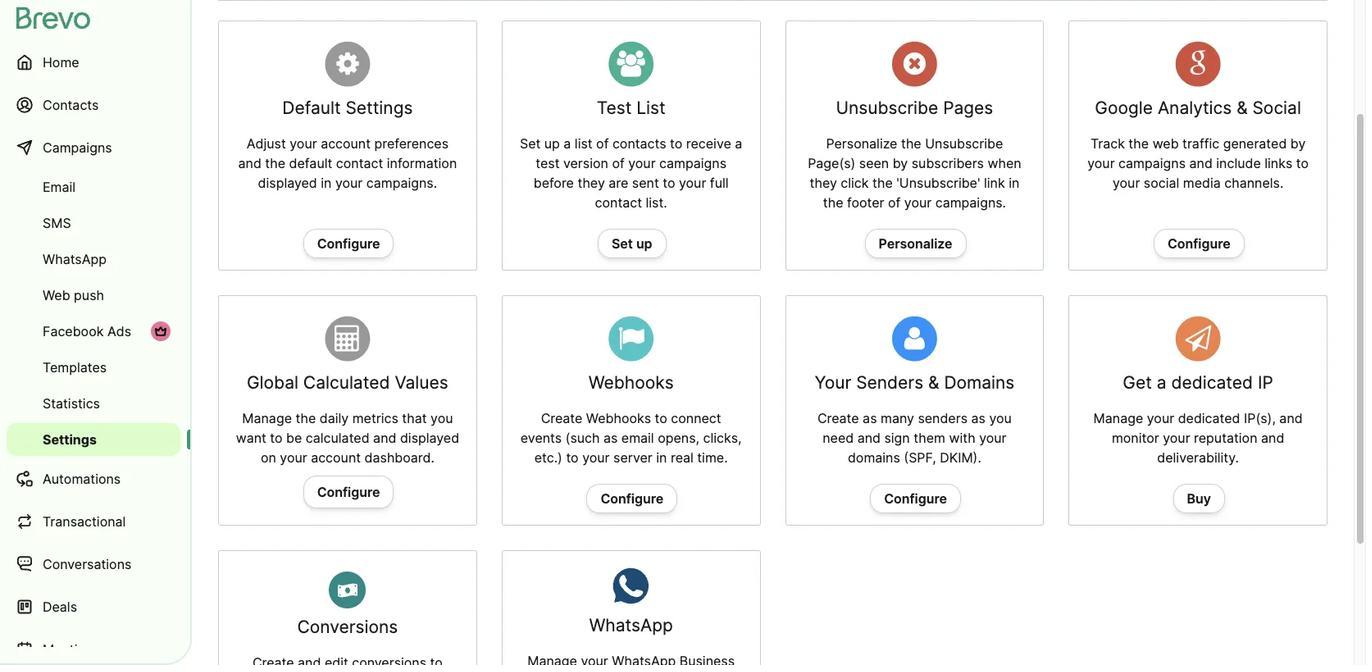 Task type: describe. For each thing, give the bounding box(es) containing it.
receive
[[686, 135, 731, 152]]

personalize link
[[865, 229, 966, 258]]

social
[[1253, 98, 1301, 118]]

0 horizontal spatial whatsapp
[[43, 251, 107, 267]]

of inside personalize the unsubscribe page(s) seen by subscribers when they click the 'unsubscribe' link in the footer of your campaigns.
[[888, 194, 901, 211]]

by for unsubscribe pages
[[893, 155, 908, 171]]

configure link for your
[[870, 484, 961, 514]]

(spf,
[[904, 450, 936, 466]]

account inside adjust your account preferences and the default contact information displayed in your campaigns.
[[321, 135, 371, 152]]

0 horizontal spatial of
[[596, 135, 609, 152]]

traffic
[[1183, 135, 1220, 152]]

1 horizontal spatial a
[[735, 135, 742, 152]]

0 vertical spatial settings
[[346, 98, 413, 118]]

to inside track the web traffic generated by your campaigns and include links to your social media channels.
[[1296, 155, 1309, 171]]

before
[[534, 175, 574, 191]]

them
[[914, 430, 945, 446]]

push
[[74, 287, 104, 303]]

unsubscribe inside personalize the unsubscribe page(s) seen by subscribers when they click the 'unsubscribe' link in the footer of your campaigns.
[[925, 135, 1003, 152]]

configure button
[[303, 476, 394, 509]]

in inside create webhooks to connect events (such as email opens, clicks, etc.) to your server in real time.
[[656, 450, 667, 466]]

generated
[[1223, 135, 1287, 152]]

configure inside button
[[317, 484, 380, 500]]

facebook ads
[[43, 323, 131, 340]]

statistics link
[[7, 387, 180, 420]]

are
[[609, 175, 628, 191]]

they inside personalize the unsubscribe page(s) seen by subscribers when they click the 'unsubscribe' link in the footer of your campaigns.
[[810, 175, 837, 191]]

test list
[[597, 98, 666, 118]]

manage your dedicated ip(s), and monitor your reputation and deliverability.
[[1094, 410, 1303, 466]]

your up monitor
[[1147, 410, 1174, 427]]

real
[[671, 450, 694, 466]]

include
[[1216, 155, 1261, 171]]

domains
[[944, 372, 1015, 393]]

sms
[[43, 215, 71, 231]]

webhooks inside create webhooks to connect events (such as email opens, clicks, etc.) to your server in real time.
[[586, 410, 651, 427]]

account inside manage the daily metrics that you want to be calculated and displayed on your account dashboard.
[[311, 450, 361, 466]]

the down unsubscribe pages
[[901, 135, 921, 152]]

personalize for personalize the unsubscribe page(s) seen by subscribers when they click the 'unsubscribe' link in the footer of your campaigns.
[[826, 135, 897, 152]]

track
[[1091, 135, 1125, 152]]

your senders & domains
[[815, 372, 1015, 393]]

your up "deliverability."
[[1163, 430, 1190, 446]]

to up opens,
[[655, 410, 667, 427]]

(such
[[565, 430, 600, 446]]

0 vertical spatial unsubscribe
[[836, 98, 938, 118]]

your inside manage the daily metrics that you want to be calculated and displayed on your account dashboard.
[[280, 450, 307, 466]]

default
[[289, 155, 332, 171]]

your inside personalize the unsubscribe page(s) seen by subscribers when they click the 'unsubscribe' link in the footer of your campaigns.
[[904, 194, 932, 211]]

web push link
[[7, 279, 180, 312]]

your
[[815, 372, 851, 393]]

contacts link
[[7, 85, 180, 125]]

events
[[521, 430, 562, 446]]

to up the list. in the left of the page
[[663, 175, 675, 191]]

templates link
[[7, 351, 180, 384]]

sign
[[884, 430, 910, 446]]

to inside manage the daily metrics that you want to be calculated and displayed on your account dashboard.
[[270, 430, 283, 446]]

your down track
[[1088, 155, 1115, 171]]

dashboard.
[[365, 450, 435, 466]]

the inside manage the daily metrics that you want to be calculated and displayed on your account dashboard.
[[296, 410, 316, 427]]

facebook ads link
[[7, 315, 180, 348]]

domains
[[848, 450, 900, 466]]

contact inside set up a list of contacts to receive a test version of your campaigns before they are sent to your full contact list.
[[595, 194, 642, 211]]

analytics
[[1158, 98, 1232, 118]]

google analytics & social
[[1095, 98, 1301, 118]]

left___rvooi image
[[154, 325, 167, 338]]

1 vertical spatial whatsapp
[[589, 615, 673, 636]]

connect
[[671, 410, 721, 427]]

social
[[1144, 175, 1179, 191]]

list.
[[646, 194, 667, 211]]

list
[[637, 98, 666, 118]]

default
[[282, 98, 341, 118]]

whatsapp link
[[7, 243, 180, 276]]

'unsubscribe'
[[897, 175, 980, 191]]

up for set up a list of contacts to receive a test version of your campaigns before they are sent to your full contact list.
[[544, 135, 560, 152]]

the down seen
[[873, 175, 893, 191]]

set for set up a list of contacts to receive a test version of your campaigns before they are sent to your full contact list.
[[520, 135, 541, 152]]

set up a list of contacts to receive a test version of your campaigns before they are sent to your full contact list.
[[520, 135, 742, 211]]

metrics
[[352, 410, 398, 427]]

email link
[[7, 171, 180, 203]]

email
[[621, 430, 654, 446]]

your left full
[[679, 175, 706, 191]]

and down ip(s), at the right
[[1261, 430, 1285, 446]]

your inside the create as many senders as you need and sign them with your domains (spf, dkim).
[[979, 430, 1007, 446]]

configure link for default
[[303, 229, 394, 258]]

buy link
[[1173, 484, 1225, 514]]

set up
[[612, 235, 652, 252]]

manage the daily metrics that you want to be calculated and displayed on your account dashboard.
[[236, 410, 459, 466]]

senders
[[856, 372, 924, 393]]

1 horizontal spatial as
[[863, 410, 877, 427]]

clicks,
[[703, 430, 742, 446]]

links
[[1265, 155, 1293, 171]]

and inside track the web traffic generated by your campaigns and include links to your social media channels.
[[1189, 155, 1213, 171]]

when
[[988, 155, 1021, 171]]

by for google analytics & social
[[1291, 135, 1306, 152]]

etc.)
[[534, 450, 562, 466]]

templates
[[43, 359, 107, 376]]

home link
[[7, 43, 180, 82]]

conversations link
[[7, 545, 180, 584]]

& for social
[[1237, 98, 1248, 118]]

your left social
[[1113, 175, 1140, 191]]

1 horizontal spatial of
[[612, 155, 625, 171]]

track the web traffic generated by your campaigns and include links to your social media channels.
[[1088, 135, 1309, 191]]

create as many senders as you need and sign them with your domains (spf, dkim).
[[818, 410, 1012, 466]]

default settings
[[282, 98, 413, 118]]

calculated
[[306, 430, 370, 446]]

daily
[[320, 410, 349, 427]]

in inside adjust your account preferences and the default contact information displayed in your campaigns.
[[321, 175, 332, 191]]

unsubscribe pages
[[836, 98, 993, 118]]

they inside set up a list of contacts to receive a test version of your campaigns before they are sent to your full contact list.
[[578, 175, 605, 191]]

contacts
[[613, 135, 666, 152]]

the inside adjust your account preferences and the default contact information displayed in your campaigns.
[[265, 155, 285, 171]]

0 horizontal spatial settings
[[43, 431, 97, 448]]

you for global calculated values
[[431, 410, 453, 427]]

configure for your senders & domains
[[884, 491, 947, 507]]

global
[[247, 372, 298, 393]]

the down 'click'
[[823, 194, 843, 211]]



Task type: locate. For each thing, give the bounding box(es) containing it.
dedicated left ip
[[1171, 372, 1253, 393]]

1 horizontal spatial you
[[989, 410, 1012, 427]]

and inside adjust your account preferences and the default contact information displayed in your campaigns.
[[238, 155, 261, 171]]

2 horizontal spatial a
[[1157, 372, 1167, 393]]

set down are at the top of the page
[[612, 235, 633, 252]]

automations link
[[7, 459, 180, 499]]

1 horizontal spatial &
[[1237, 98, 1248, 118]]

email
[[43, 179, 76, 195]]

a left list
[[564, 135, 571, 152]]

adjust your account preferences and the default contact information displayed in your campaigns.
[[238, 135, 457, 191]]

1 vertical spatial of
[[612, 155, 625, 171]]

campaigns
[[43, 139, 112, 156]]

0 horizontal spatial they
[[578, 175, 605, 191]]

they down version
[[578, 175, 605, 191]]

displayed down that at the bottom of the page
[[400, 430, 459, 446]]

get
[[1123, 372, 1152, 393]]

0 vertical spatial whatsapp
[[43, 251, 107, 267]]

opens,
[[658, 430, 699, 446]]

and
[[238, 155, 261, 171], [1189, 155, 1213, 171], [1280, 410, 1303, 427], [373, 430, 396, 446], [857, 430, 881, 446], [1261, 430, 1285, 446]]

campaigns. inside personalize the unsubscribe page(s) seen by subscribers when they click the 'unsubscribe' link in the footer of your campaigns.
[[935, 194, 1006, 211]]

account down calculated
[[311, 450, 361, 466]]

dedicated for your
[[1178, 410, 1240, 427]]

0 horizontal spatial set
[[520, 135, 541, 152]]

to left be
[[270, 430, 283, 446]]

1 horizontal spatial in
[[656, 450, 667, 466]]

configure link for google
[[1154, 229, 1245, 258]]

deals link
[[7, 587, 180, 627]]

as left the email
[[603, 430, 618, 446]]

0 horizontal spatial &
[[928, 372, 939, 393]]

link
[[984, 175, 1005, 191]]

set for set up
[[612, 235, 633, 252]]

1 vertical spatial up
[[636, 235, 652, 252]]

dedicated for a
[[1171, 372, 1253, 393]]

0 horizontal spatial in
[[321, 175, 332, 191]]

& for domains
[[928, 372, 939, 393]]

conversations
[[43, 556, 132, 572]]

1 vertical spatial contact
[[595, 194, 642, 211]]

1 vertical spatial &
[[928, 372, 939, 393]]

deals
[[43, 599, 77, 615]]

create up need
[[818, 410, 859, 427]]

they
[[578, 175, 605, 191], [810, 175, 837, 191]]

a right get
[[1157, 372, 1167, 393]]

in
[[321, 175, 332, 191], [1009, 175, 1020, 191], [656, 450, 667, 466]]

you for your senders & domains
[[989, 410, 1012, 427]]

of right footer
[[888, 194, 901, 211]]

ip(s),
[[1244, 410, 1276, 427]]

manage up 'want'
[[242, 410, 292, 427]]

2 horizontal spatial of
[[888, 194, 901, 211]]

1 horizontal spatial displayed
[[400, 430, 459, 446]]

0 horizontal spatial up
[[544, 135, 560, 152]]

and down adjust at the left top
[[238, 155, 261, 171]]

in left real
[[656, 450, 667, 466]]

0 horizontal spatial displayed
[[258, 175, 317, 191]]

manage for global
[[242, 410, 292, 427]]

home
[[43, 54, 79, 71]]

up down the list. in the left of the page
[[636, 235, 652, 252]]

your down 'unsubscribe'
[[904, 194, 932, 211]]

personalize down footer
[[879, 235, 953, 252]]

subscribers
[[912, 155, 984, 171]]

0 vertical spatial account
[[321, 135, 371, 152]]

global calculated values
[[247, 372, 448, 393]]

configure link down the media
[[1154, 229, 1245, 258]]

to left receive
[[670, 135, 683, 152]]

account down default settings
[[321, 135, 371, 152]]

and up the domains
[[857, 430, 881, 446]]

1 you from the left
[[431, 410, 453, 427]]

set up test
[[520, 135, 541, 152]]

1 manage from the left
[[242, 410, 292, 427]]

your right with
[[979, 430, 1007, 446]]

manage inside manage your dedicated ip(s), and monitor your reputation and deliverability.
[[1094, 410, 1143, 427]]

web
[[1153, 135, 1179, 152]]

of right list
[[596, 135, 609, 152]]

1 horizontal spatial set
[[612, 235, 633, 252]]

create inside the create as many senders as you need and sign them with your domains (spf, dkim).
[[818, 410, 859, 427]]

the up be
[[296, 410, 316, 427]]

create up events
[[541, 410, 583, 427]]

web push
[[43, 287, 104, 303]]

test
[[597, 98, 632, 118]]

account
[[321, 135, 371, 152], [311, 450, 361, 466]]

1 vertical spatial set
[[612, 235, 633, 252]]

configure down the media
[[1168, 235, 1231, 252]]

webhooks up the email
[[586, 410, 651, 427]]

by inside personalize the unsubscribe page(s) seen by subscribers when they click the 'unsubscribe' link in the footer of your campaigns.
[[893, 155, 908, 171]]

& left social
[[1237, 98, 1248, 118]]

campaigns. down information
[[366, 175, 437, 191]]

by right seen
[[893, 155, 908, 171]]

many
[[881, 410, 914, 427]]

by inside track the web traffic generated by your campaigns and include links to your social media channels.
[[1291, 135, 1306, 152]]

of
[[596, 135, 609, 152], [612, 155, 625, 171], [888, 194, 901, 211]]

a right receive
[[735, 135, 742, 152]]

1 horizontal spatial settings
[[346, 98, 413, 118]]

1 vertical spatial settings
[[43, 431, 97, 448]]

0 horizontal spatial a
[[564, 135, 571, 152]]

unsubscribe up subscribers
[[925, 135, 1003, 152]]

as
[[863, 410, 877, 427], [971, 410, 986, 427], [603, 430, 618, 446]]

& up senders
[[928, 372, 939, 393]]

manage inside manage the daily metrics that you want to be calculated and displayed on your account dashboard.
[[242, 410, 292, 427]]

1 vertical spatial displayed
[[400, 430, 459, 446]]

web
[[43, 287, 70, 303]]

1 horizontal spatial contact
[[595, 194, 642, 211]]

by
[[1291, 135, 1306, 152], [893, 155, 908, 171]]

0 horizontal spatial contact
[[336, 155, 383, 171]]

dedicated
[[1171, 372, 1253, 393], [1178, 410, 1240, 427]]

get a dedicated ip
[[1123, 372, 1273, 393]]

1 horizontal spatial whatsapp
[[589, 615, 673, 636]]

deliverability.
[[1157, 450, 1239, 466]]

0 vertical spatial of
[[596, 135, 609, 152]]

and down traffic
[[1189, 155, 1213, 171]]

0 vertical spatial dedicated
[[1171, 372, 1253, 393]]

0 horizontal spatial campaigns.
[[366, 175, 437, 191]]

0 horizontal spatial create
[[541, 410, 583, 427]]

version
[[563, 155, 608, 171]]

contacts
[[43, 97, 99, 113]]

1 horizontal spatial by
[[1291, 135, 1306, 152]]

you inside manage the daily metrics that you want to be calculated and displayed on your account dashboard.
[[431, 410, 453, 427]]

you inside the create as many senders as you need and sign them with your domains (spf, dkim).
[[989, 410, 1012, 427]]

2 vertical spatial of
[[888, 194, 901, 211]]

transactional link
[[7, 502, 180, 541]]

unsubscribe
[[836, 98, 938, 118], [925, 135, 1003, 152]]

configure link down adjust your account preferences and the default contact information displayed in your campaigns.
[[303, 229, 394, 258]]

your down be
[[280, 450, 307, 466]]

configure for webhooks
[[601, 491, 664, 507]]

the down adjust at the left top
[[265, 155, 285, 171]]

2 campaigns from the left
[[1119, 155, 1186, 171]]

you right that at the bottom of the page
[[431, 410, 453, 427]]

and inside manage the daily metrics that you want to be calculated and displayed on your account dashboard.
[[373, 430, 396, 446]]

server
[[613, 450, 653, 466]]

with
[[949, 430, 976, 446]]

they down 'page(s)'
[[810, 175, 837, 191]]

configure down adjust your account preferences and the default contact information displayed in your campaigns.
[[317, 235, 380, 252]]

you down domains
[[989, 410, 1012, 427]]

ip
[[1258, 372, 1273, 393]]

your down default settings
[[335, 175, 363, 191]]

values
[[395, 372, 448, 393]]

2 they from the left
[[810, 175, 837, 191]]

create webhooks to connect events (such as email opens, clicks, etc.) to your server in real time.
[[521, 410, 742, 466]]

create for webhooks
[[541, 410, 583, 427]]

1 horizontal spatial campaigns.
[[935, 194, 1006, 211]]

in down default
[[321, 175, 332, 191]]

campaigns down receive
[[659, 155, 727, 171]]

personalize inside personalize the unsubscribe page(s) seen by subscribers when they click the 'unsubscribe' link in the footer of your campaigns.
[[826, 135, 897, 152]]

0 vertical spatial personalize
[[826, 135, 897, 152]]

and right ip(s), at the right
[[1280, 410, 1303, 427]]

test
[[536, 155, 560, 171]]

1 vertical spatial dedicated
[[1178, 410, 1240, 427]]

contact down are at the top of the page
[[595, 194, 642, 211]]

personalize for personalize
[[879, 235, 953, 252]]

configure for default settings
[[317, 235, 380, 252]]

your inside create webhooks to connect events (such as email opens, clicks, etc.) to your server in real time.
[[582, 450, 610, 466]]

calculated
[[303, 372, 390, 393]]

1 vertical spatial webhooks
[[586, 410, 651, 427]]

0 vertical spatial set
[[520, 135, 541, 152]]

preferences
[[374, 135, 449, 152]]

settings down statistics
[[43, 431, 97, 448]]

1 create from the left
[[541, 410, 583, 427]]

0 vertical spatial webhooks
[[588, 372, 674, 393]]

configure link
[[303, 229, 394, 258], [1154, 229, 1245, 258], [587, 484, 678, 514], [870, 484, 961, 514]]

your down (such
[[582, 450, 610, 466]]

facebook
[[43, 323, 104, 340]]

1 horizontal spatial campaigns
[[1119, 155, 1186, 171]]

create inside create webhooks to connect events (such as email opens, clicks, etc.) to your server in real time.
[[541, 410, 583, 427]]

&
[[1237, 98, 1248, 118], [928, 372, 939, 393]]

to right the links
[[1296, 155, 1309, 171]]

up for set up
[[636, 235, 652, 252]]

your down contacts
[[628, 155, 656, 171]]

1 horizontal spatial manage
[[1094, 410, 1143, 427]]

manage up monitor
[[1094, 410, 1143, 427]]

configure down manage the daily metrics that you want to be calculated and displayed on your account dashboard.
[[317, 484, 380, 500]]

campaigns up social
[[1119, 155, 1186, 171]]

1 vertical spatial account
[[311, 450, 361, 466]]

meetings
[[43, 641, 100, 658]]

as left many
[[863, 410, 877, 427]]

0 vertical spatial displayed
[[258, 175, 317, 191]]

0 horizontal spatial you
[[431, 410, 453, 427]]

your up default
[[290, 135, 317, 152]]

campaigns link
[[7, 128, 180, 167]]

0 vertical spatial up
[[544, 135, 560, 152]]

need
[[823, 430, 854, 446]]

up up test
[[544, 135, 560, 152]]

the inside track the web traffic generated by your campaigns and include links to your social media channels.
[[1129, 135, 1149, 152]]

automations
[[43, 471, 121, 487]]

set
[[520, 135, 541, 152], [612, 235, 633, 252]]

contact right default
[[336, 155, 383, 171]]

1 vertical spatial campaigns.
[[935, 194, 1006, 211]]

the left web
[[1129, 135, 1149, 152]]

in inside personalize the unsubscribe page(s) seen by subscribers when they click the 'unsubscribe' link in the footer of your campaigns.
[[1009, 175, 1020, 191]]

google
[[1095, 98, 1153, 118]]

page(s)
[[808, 155, 856, 171]]

personalize the unsubscribe page(s) seen by subscribers when they click the 'unsubscribe' link in the footer of your campaigns.
[[808, 135, 1021, 211]]

campaigns inside set up a list of contacts to receive a test version of your campaigns before they are sent to your full contact list.
[[659, 155, 727, 171]]

senders
[[918, 410, 968, 427]]

settings link
[[7, 423, 180, 456]]

campaigns inside track the web traffic generated by your campaigns and include links to your social media channels.
[[1119, 155, 1186, 171]]

displayed inside adjust your account preferences and the default contact information displayed in your campaigns.
[[258, 175, 317, 191]]

2 create from the left
[[818, 410, 859, 427]]

list
[[575, 135, 593, 152]]

unsubscribe up seen
[[836, 98, 938, 118]]

1 vertical spatial personalize
[[879, 235, 953, 252]]

as inside create webhooks to connect events (such as email opens, clicks, etc.) to your server in real time.
[[603, 430, 618, 446]]

dedicated inside manage your dedicated ip(s), and monitor your reputation and deliverability.
[[1178, 410, 1240, 427]]

2 horizontal spatial as
[[971, 410, 986, 427]]

1 they from the left
[[578, 175, 605, 191]]

0 horizontal spatial campaigns
[[659, 155, 727, 171]]

as up with
[[971, 410, 986, 427]]

configure down (spf,
[[884, 491, 947, 507]]

and inside the create as many senders as you need and sign them with your domains (spf, dkim).
[[857, 430, 881, 446]]

configure for google analytics & social
[[1168, 235, 1231, 252]]

1 vertical spatial by
[[893, 155, 908, 171]]

0 horizontal spatial manage
[[242, 410, 292, 427]]

0 vertical spatial contact
[[336, 155, 383, 171]]

configure down server
[[601, 491, 664, 507]]

set up link
[[598, 229, 666, 258]]

0 horizontal spatial as
[[603, 430, 618, 446]]

dedicated up reputation
[[1178, 410, 1240, 427]]

monitor
[[1112, 430, 1159, 446]]

by up the links
[[1291, 135, 1306, 152]]

configure link down (spf,
[[870, 484, 961, 514]]

on
[[261, 450, 276, 466]]

buy
[[1187, 491, 1211, 507]]

0 vertical spatial by
[[1291, 135, 1306, 152]]

manage for get
[[1094, 410, 1143, 427]]

conversions
[[297, 617, 398, 637]]

time.
[[697, 450, 728, 466]]

up inside set up a list of contacts to receive a test version of your campaigns before they are sent to your full contact list.
[[544, 135, 560, 152]]

webhooks up create webhooks to connect events (such as email opens, clicks, etc.) to your server in real time.
[[588, 372, 674, 393]]

sent
[[632, 175, 659, 191]]

1 horizontal spatial up
[[636, 235, 652, 252]]

want
[[236, 430, 266, 446]]

click
[[841, 175, 869, 191]]

1 vertical spatial unsubscribe
[[925, 135, 1003, 152]]

1 horizontal spatial create
[[818, 410, 859, 427]]

personalize up seen
[[826, 135, 897, 152]]

in right link
[[1009, 175, 1020, 191]]

footer
[[847, 194, 884, 211]]

whatsapp
[[43, 251, 107, 267], [589, 615, 673, 636]]

transactional
[[43, 513, 126, 530]]

displayed down default
[[258, 175, 317, 191]]

set inside set up a list of contacts to receive a test version of your campaigns before they are sent to your full contact list.
[[520, 135, 541, 152]]

to down (such
[[566, 450, 579, 466]]

create for your senders & domains
[[818, 410, 859, 427]]

settings up preferences
[[346, 98, 413, 118]]

of up are at the top of the page
[[612, 155, 625, 171]]

displayed inside manage the daily metrics that you want to be calculated and displayed on your account dashboard.
[[400, 430, 459, 446]]

0 vertical spatial &
[[1237, 98, 1248, 118]]

and down metrics
[[373, 430, 396, 446]]

2 manage from the left
[[1094, 410, 1143, 427]]

0 horizontal spatial by
[[893, 155, 908, 171]]

1 horizontal spatial they
[[810, 175, 837, 191]]

reputation
[[1194, 430, 1258, 446]]

2 horizontal spatial in
[[1009, 175, 1020, 191]]

contact
[[336, 155, 383, 171], [595, 194, 642, 211]]

1 campaigns from the left
[[659, 155, 727, 171]]

settings
[[346, 98, 413, 118], [43, 431, 97, 448]]

configure link down server
[[587, 484, 678, 514]]

2 you from the left
[[989, 410, 1012, 427]]

campaigns. down link
[[935, 194, 1006, 211]]

0 vertical spatial campaigns.
[[366, 175, 437, 191]]

campaigns. inside adjust your account preferences and the default contact information displayed in your campaigns.
[[366, 175, 437, 191]]

contact inside adjust your account preferences and the default contact information displayed in your campaigns.
[[336, 155, 383, 171]]

seen
[[859, 155, 889, 171]]

media
[[1183, 175, 1221, 191]]



Task type: vqa. For each thing, say whether or not it's contained in the screenshot.
domains
yes



